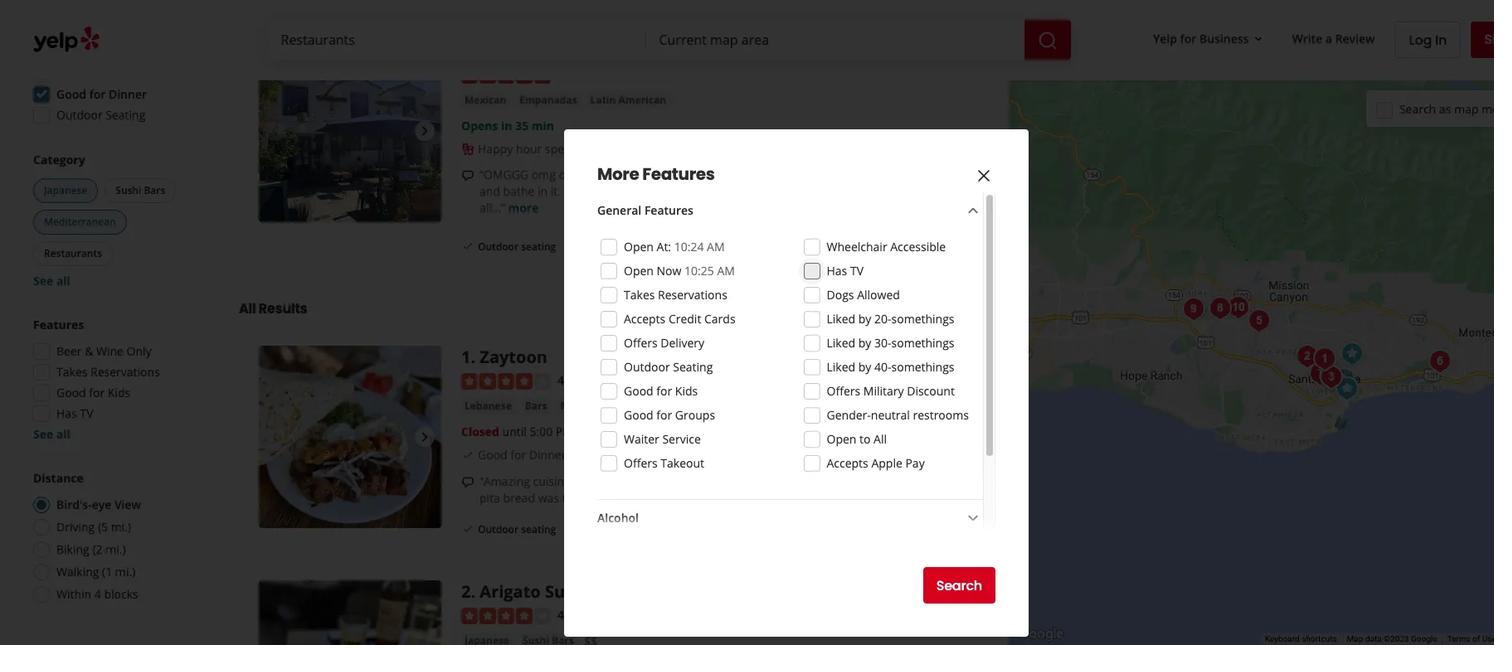 Task type: locate. For each thing, give the bounding box(es) containing it.
1 horizontal spatial mediterranean
[[561, 399, 636, 413]]

mi.) for walking (1 mi.)
[[115, 564, 136, 580]]

i right sauce
[[849, 167, 853, 183]]

outdoor seating down bread
[[478, 523, 556, 537]]

1 horizontal spatial the
[[938, 474, 956, 490]]

1 vertical spatial am
[[718, 263, 735, 279]]

2 see all button from the top
[[33, 427, 70, 442]]

much.
[[691, 167, 725, 183]]

16 speech v2 image
[[462, 476, 475, 489]]

open left 'now' on the top left
[[624, 263, 654, 279]]

good for groups
[[624, 408, 716, 423]]

1 horizontal spatial of
[[1473, 635, 1481, 644]]

tv
[[851, 263, 864, 279], [80, 406, 93, 422]]

latin american
[[591, 93, 667, 107]]

previous image for happy hour specials
[[266, 122, 286, 142]]

0 vertical spatial offers delivery
[[56, 24, 137, 40]]

has down beer
[[56, 406, 77, 422]]

kyoto image
[[1222, 291, 1256, 324]]

has tv inside the more features "dialog"
[[827, 263, 864, 279]]

1 horizontal spatial offers delivery
[[624, 335, 705, 351]]

accepts down open to all in the right of the page
[[827, 456, 869, 471]]

2 4.2 star rating image from the top
[[462, 608, 551, 625]]

16 checkmark v2 image down 16 speech v2 icon
[[462, 523, 475, 536]]

1 vertical spatial the
[[673, 474, 694, 490]]

am right 10:25
[[718, 263, 735, 279]]

good for kids down &
[[56, 385, 131, 401]]

0 horizontal spatial search
[[937, 576, 983, 596]]

1 all from the top
[[56, 273, 70, 289]]

see all button up distance
[[33, 427, 70, 442]]

0 vertical spatial features
[[643, 163, 715, 186]]

log in
[[1410, 30, 1448, 49]]

good for kids inside the more features "dialog"
[[624, 383, 698, 399]]

0 horizontal spatial tv
[[80, 406, 93, 422]]

was down 'salad'
[[737, 490, 758, 506]]

4.2 left (1.3k
[[558, 373, 574, 389]]

arigato sushi image
[[1291, 340, 1324, 373]]

1 vertical spatial outdoor seating
[[624, 359, 713, 375]]

sushi right japanese
[[116, 183, 141, 198]]

1 vertical spatial 24 chevron down v2 image
[[964, 509, 984, 529]]

am right 10:24
[[707, 239, 725, 255]]

1 vertical spatial to
[[860, 432, 871, 447]]

all left results
[[239, 300, 256, 319]]

seating up sushi bars
[[106, 107, 146, 123]]

0 horizontal spatial in
[[501, 118, 513, 134]]

"amazing cuisine and quick service. the greek salad was delicious and so fresh! also the pita bread was fantastic and the chicken kabob was perfect."
[[480, 474, 956, 506]]

0 horizontal spatial outdoor seating
[[56, 107, 146, 123]]

24 chevron down v2 image up search button
[[964, 509, 984, 529]]

view
[[114, 497, 141, 513]]

takes down beer
[[56, 364, 88, 380]]

mediterranean button
[[33, 210, 127, 235], [557, 398, 639, 415]]

0 vertical spatial 24 chevron down v2 image
[[964, 201, 984, 221]]

24 chevron down v2 image for general features
[[964, 201, 984, 221]]

the
[[938, 474, 956, 490], [635, 490, 653, 506]]

1 horizontal spatial more link
[[810, 490, 840, 506]]

close image
[[975, 166, 994, 186]]

3 liked from the top
[[827, 359, 856, 375]]

2 previous image from the top
[[266, 428, 286, 448]]

0 horizontal spatial more link
[[508, 200, 539, 216]]

2 see from the top
[[33, 427, 53, 442]]

wine
[[96, 344, 124, 359]]

all down restaurants button
[[56, 273, 70, 289]]

0 vertical spatial tv
[[851, 263, 864, 279]]

16 checkmark v2 image down 16 speech v2 image
[[462, 240, 475, 253]]

mi.) for driving (5 mi.)
[[111, 520, 131, 535]]

0 vertical spatial open
[[624, 239, 654, 255]]

0 horizontal spatial mediterranean button
[[33, 210, 127, 235]]

good for dinner down closed until 5:00 pm
[[478, 447, 566, 463]]

flavors
[[654, 184, 690, 199], [844, 184, 881, 199]]

empanadas link
[[517, 92, 581, 109]]

1 horizontal spatial flavors
[[844, 184, 881, 199]]

and down accepts apple pay
[[839, 474, 860, 490]]

somethings up the liked by 40-somethings
[[892, 335, 955, 351]]

. left zaytoon link
[[471, 346, 476, 369]]

by for 20-
[[859, 311, 872, 327]]

open to all
[[827, 432, 887, 447]]

seating down it.
[[521, 240, 556, 254]]

1 vertical spatial the
[[635, 490, 653, 506]]

outdoor inside the more features "dialog"
[[624, 359, 670, 375]]

bars link
[[522, 398, 551, 415]]

24 chevron down v2 image inside general features dropdown button
[[964, 201, 984, 221]]

0 vertical spatial slideshow element
[[259, 40, 442, 223]]

to down much.
[[693, 184, 705, 199]]

and up fantastic in the bottom left of the page
[[574, 474, 595, 490]]

2 seating from the top
[[521, 523, 556, 537]]

0 horizontal spatial seating
[[106, 107, 146, 123]]

delivery
[[93, 24, 137, 40], [586, 240, 626, 254], [661, 335, 705, 351], [586, 523, 626, 537]]

by left 40-
[[859, 359, 872, 375]]

0 vertical spatial .
[[471, 346, 476, 369]]

vegan
[[809, 184, 841, 199]]

apple
[[872, 456, 903, 471]]

see all down restaurants button
[[33, 273, 70, 289]]

opens
[[462, 118, 498, 134]]

2 . from the top
[[471, 581, 476, 604]]

16 checkmark v2 image
[[639, 240, 652, 253], [462, 523, 475, 536]]

0 vertical spatial outdoor seating
[[478, 240, 556, 254]]

use
[[1483, 635, 1495, 644]]

0 vertical spatial 4.2
[[558, 373, 574, 389]]

general
[[598, 203, 642, 218]]

see for category
[[33, 273, 53, 289]]

1 . from the top
[[471, 346, 476, 369]]

2 16 checkmark v2 image from the top
[[462, 449, 475, 462]]

see all for category
[[33, 273, 70, 289]]

1 4.2 from the top
[[558, 373, 574, 389]]

sachi ramen and robata bar image
[[1304, 357, 1338, 391]]

specials
[[545, 141, 588, 157]]

the down service.
[[635, 490, 653, 506]]

and up all…"
[[480, 184, 501, 199]]

the inside "amazing cuisine and quick service. the greek salad was delicious and so fresh! also the pita bread was fantastic and the chicken kabob was perfect."
[[673, 474, 694, 490]]

2 all from the top
[[56, 427, 70, 442]]

outdoor up $$
[[624, 359, 670, 375]]

it.
[[551, 184, 561, 199]]

liked by 20-somethings
[[827, 311, 955, 327]]

2 liked from the top
[[827, 335, 856, 351]]

flavors down would
[[844, 184, 881, 199]]

1 vertical spatial group
[[28, 317, 206, 443]]

16 checkmark v2 image
[[462, 240, 475, 253], [462, 449, 475, 462]]

1 vertical spatial more
[[508, 200, 539, 216]]

1 horizontal spatial so
[[863, 474, 875, 490]]

reviews)
[[604, 67, 649, 83], [607, 373, 651, 389]]

all for category
[[56, 273, 70, 289]]

also
[[912, 474, 935, 490]]

liked left 30- at the bottom of page
[[827, 335, 856, 351]]

35
[[516, 118, 529, 134]]

. for 1
[[471, 346, 476, 369]]

has tv down beer
[[56, 406, 93, 422]]

"omggg omg omg. i love this place so much. the chimichurri sauce i would by tubs of and bathe in it. their traditional flavors to their more bizarre vegan flavors were all…"
[[480, 167, 946, 216]]

see all button down restaurants button
[[33, 273, 70, 289]]

good for dinner up category
[[56, 86, 147, 102]]

the up chicken
[[673, 474, 694, 490]]

somethings up 'liked by 30-somethings'
[[892, 311, 955, 327]]

0 horizontal spatial all
[[239, 300, 256, 319]]

1 horizontal spatial the
[[728, 167, 748, 183]]

0 vertical spatial 4.2 link
[[558, 371, 574, 389]]

2 slideshow element from the top
[[259, 346, 442, 529]]

1 vertical spatial has tv
[[56, 406, 93, 422]]

data
[[1366, 635, 1383, 644]]

24 chevron down v2 image down 'close' icon
[[964, 201, 984, 221]]

good
[[56, 86, 86, 102], [624, 383, 654, 399], [56, 385, 86, 401], [624, 408, 654, 423], [478, 447, 508, 463]]

2 24 chevron down v2 image from the top
[[964, 509, 984, 529]]

sauce
[[815, 167, 846, 183]]

16 checkmark v2 image down closed
[[462, 449, 475, 462]]

0 vertical spatial more
[[736, 184, 765, 199]]

1 vertical spatial .
[[471, 581, 476, 604]]

1 previous image from the top
[[266, 122, 286, 142]]

the up their
[[728, 167, 748, 183]]

0 horizontal spatial accepts
[[624, 311, 666, 327]]

4.2 star rating image for 1st 4.2 link from the bottom of the page
[[462, 608, 551, 625]]

alcohol button
[[598, 509, 984, 530]]

1 horizontal spatial in
[[538, 184, 548, 199]]

16 speech v2 image
[[462, 169, 475, 183]]

by
[[892, 167, 905, 183], [859, 311, 872, 327], [859, 335, 872, 351], [859, 359, 872, 375]]

1 vertical spatial sushi
[[545, 581, 590, 604]]

order
[[903, 238, 940, 257]]

more inside "omggg omg omg. i love this place so much. the chimichurri sauce i would by tubs of and bathe in it. their traditional flavors to their more bizarre vegan flavors were all…"
[[736, 184, 765, 199]]

map data ©2023 google
[[1348, 635, 1438, 644]]

0 horizontal spatial good for kids
[[56, 385, 131, 401]]

next image
[[415, 428, 435, 448]]

1 see all button from the top
[[33, 273, 70, 289]]

to up accepts apple pay
[[860, 432, 871, 447]]

see all up distance
[[33, 427, 70, 442]]

1 vertical spatial more link
[[810, 490, 840, 506]]

more link down delicious at the bottom of the page
[[810, 490, 840, 506]]

review
[[1336, 30, 1376, 46]]

all inside the more features "dialog"
[[874, 432, 887, 447]]

16 checkmark v2 image for outdoor seating
[[462, 240, 475, 253]]

general features button
[[598, 201, 984, 222]]

0 horizontal spatial more
[[508, 200, 539, 216]]

by left 30- at the bottom of page
[[859, 335, 872, 351]]

their
[[708, 184, 733, 199]]

4.2 for 1st 4.2 link from the bottom of the page
[[558, 608, 574, 624]]

start
[[869, 238, 900, 257]]

has tv up dogs on the right top of page
[[827, 263, 864, 279]]

20-
[[875, 311, 892, 327]]

offers delivery
[[56, 24, 137, 40], [624, 335, 705, 351]]

driving
[[56, 520, 95, 535]]

and inside "omggg omg omg. i love this place so much. the chimichurri sauce i would by tubs of and bathe in it. their traditional flavors to their more bizarre vegan flavors were all…"
[[480, 184, 501, 199]]

so down accepts apple pay
[[863, 474, 875, 490]]

at:
[[657, 239, 672, 255]]

slideshow element
[[259, 40, 442, 223], [259, 346, 442, 529]]

see for features
[[33, 427, 53, 442]]

quick
[[598, 474, 627, 490]]

1 horizontal spatial sushi
[[545, 581, 590, 604]]

1 slideshow element from the top
[[259, 40, 442, 223]]

sushi inside 'button'
[[116, 183, 141, 198]]

1 vertical spatial liked
[[827, 335, 856, 351]]

1 liked from the top
[[827, 311, 856, 327]]

has up dogs on the right top of page
[[827, 263, 848, 279]]

4.2 star rating image down arigato
[[462, 608, 551, 625]]

the right also
[[938, 474, 956, 490]]

16 chevron down v2 image
[[1253, 32, 1266, 45]]

0 vertical spatial seating
[[521, 240, 556, 254]]

0 horizontal spatial takes
[[56, 364, 88, 380]]

was down 'cuisine'
[[538, 490, 559, 506]]

keyboard shortcuts
[[1266, 635, 1338, 644]]

(575
[[578, 67, 601, 83]]

1 vertical spatial takes
[[56, 364, 88, 380]]

tv down the wheelchair
[[851, 263, 864, 279]]

1 vertical spatial 16 checkmark v2 image
[[462, 523, 475, 536]]

4.2 link left (1.3k
[[558, 371, 574, 389]]

0 vertical spatial mi.)
[[111, 520, 131, 535]]

more right their
[[736, 184, 765, 199]]

1 horizontal spatial all
[[874, 432, 887, 447]]

features for more features
[[643, 163, 715, 186]]

takes reservations down wine
[[56, 364, 160, 380]]

pm
[[556, 424, 573, 440]]

slideshow element for happy hour specials
[[259, 40, 442, 223]]

by for 40-
[[859, 359, 872, 375]]

tv down &
[[80, 406, 93, 422]]

0 horizontal spatial 16 checkmark v2 image
[[462, 523, 475, 536]]

bread
[[503, 490, 535, 506]]

search button
[[924, 568, 996, 604]]

previous image
[[266, 122, 286, 142], [266, 428, 286, 448]]

bars inside button
[[525, 399, 547, 413]]

4.2 link down arigato sushi link
[[558, 606, 574, 624]]

1 horizontal spatial was
[[737, 490, 758, 506]]

kids up groups
[[676, 383, 698, 399]]

groups
[[676, 408, 716, 423]]

see down restaurants button
[[33, 273, 53, 289]]

only
[[127, 344, 152, 359]]

reviews) up latin american
[[604, 67, 649, 83]]

option group
[[28, 471, 206, 608]]

1 vertical spatial has
[[56, 406, 77, 422]]

4.2 for second 4.2 link from the bottom of the page
[[558, 373, 574, 389]]

1 vertical spatial 4.2 link
[[558, 606, 574, 624]]

has inside group
[[56, 406, 77, 422]]

1 vertical spatial somethings
[[892, 335, 955, 351]]

previous image for good for dinner
[[266, 428, 286, 448]]

seating
[[106, 107, 146, 123], [673, 359, 713, 375]]

liked left 40-
[[827, 359, 856, 375]]

somethings
[[892, 311, 955, 327], [892, 335, 955, 351], [892, 359, 955, 375]]

16 checkmark v2 image for good for dinner
[[462, 449, 475, 462]]

we want the funk image
[[1328, 363, 1361, 396]]

16 checkmark v2 image left at:
[[639, 240, 652, 253]]

1 horizontal spatial accepts
[[827, 456, 869, 471]]

all
[[56, 273, 70, 289], [56, 427, 70, 442]]

mediterranean button up restaurants
[[33, 210, 127, 235]]

1 vertical spatial all
[[874, 432, 887, 447]]

until
[[503, 424, 527, 440]]

seating down bread
[[521, 523, 556, 537]]

0 vertical spatial see all
[[33, 273, 70, 289]]

1 horizontal spatial outdoor seating
[[624, 359, 713, 375]]

takes down open now 10:25 am on the left top
[[624, 287, 655, 303]]

takes reservations down open now 10:25 am on the left top
[[624, 287, 728, 303]]

liked for liked by 20-somethings
[[827, 311, 856, 327]]

1 see all from the top
[[33, 273, 70, 289]]

sun sushi image
[[1204, 292, 1237, 325]]

of right tubs
[[935, 167, 946, 183]]

greek
[[697, 474, 729, 490]]

zaytoon image
[[1309, 342, 1342, 376]]

mediterranean link
[[557, 398, 639, 415]]

1 i from the left
[[589, 167, 593, 183]]

2 horizontal spatial more
[[810, 490, 840, 506]]

0 vertical spatial sushi
[[116, 183, 141, 198]]

more link for kabob
[[810, 490, 840, 506]]

search as map mo
[[1400, 101, 1495, 117]]

hibachi steak house & sushi bar image
[[1314, 360, 1348, 393]]

outdoor seating up category
[[56, 107, 146, 123]]

was up perfect."
[[764, 474, 785, 490]]

liked down dogs on the right top of page
[[827, 311, 856, 327]]

google image
[[1014, 624, 1068, 646]]

japanese
[[44, 183, 87, 198]]

0 horizontal spatial offers delivery
[[56, 24, 137, 40]]

wheelchair accessible
[[827, 239, 946, 255]]

in left it.
[[538, 184, 548, 199]]

delivery inside the more features "dialog"
[[661, 335, 705, 351]]

takeout up open now 10:25 am on the left top
[[655, 240, 695, 254]]

1 horizontal spatial has
[[827, 263, 848, 279]]

2 4.2 from the top
[[558, 608, 574, 624]]

all up accepts apple pay
[[874, 432, 887, 447]]

0 horizontal spatial so
[[675, 167, 688, 183]]

1 vertical spatial mediterranean button
[[557, 398, 639, 415]]

0 vertical spatial group
[[30, 152, 206, 290]]

0 vertical spatial bars
[[144, 183, 165, 198]]

None search field
[[268, 20, 1075, 60]]

0 vertical spatial to
[[693, 184, 705, 199]]

0 vertical spatial dinner
[[109, 86, 147, 102]]

somethings for 20-
[[892, 311, 955, 327]]

pay
[[906, 456, 925, 471]]

1 vertical spatial see all
[[33, 427, 70, 442]]

24 chevron down v2 image inside alcohol dropdown button
[[964, 509, 984, 529]]

reservations inside group
[[91, 364, 160, 380]]

sushi right arigato
[[545, 581, 590, 604]]

mi.) right (5
[[111, 520, 131, 535]]

1 somethings from the top
[[892, 311, 955, 327]]

1 horizontal spatial takes
[[624, 287, 655, 303]]

all results
[[239, 300, 308, 319]]

0 horizontal spatial of
[[935, 167, 946, 183]]

of
[[935, 167, 946, 183], [1473, 635, 1481, 644]]

0 horizontal spatial has tv
[[56, 406, 93, 422]]

kids
[[676, 383, 698, 399], [108, 385, 131, 401]]

sushi
[[116, 183, 141, 198], [545, 581, 590, 604]]

1 horizontal spatial kids
[[676, 383, 698, 399]]

2 see all from the top
[[33, 427, 70, 442]]

0 vertical spatial reviews)
[[604, 67, 649, 83]]

group
[[30, 152, 206, 290], [28, 317, 206, 443]]

see up distance
[[33, 427, 53, 442]]

2 vertical spatial liked
[[827, 359, 856, 375]]

i left love
[[589, 167, 593, 183]]

buena onda image
[[1336, 337, 1369, 371]]

of left 'use'
[[1473, 635, 1481, 644]]

1 vertical spatial seating
[[521, 523, 556, 537]]

see all button for category
[[33, 273, 70, 289]]

1 4.2 star rating image from the top
[[462, 373, 551, 390]]

0 vertical spatial so
[[675, 167, 688, 183]]

1 horizontal spatial to
[[860, 432, 871, 447]]

4.8
[[558, 67, 574, 83]]

0 vertical spatial has tv
[[827, 263, 864, 279]]

1 vertical spatial mediterranean
[[561, 399, 636, 413]]

liked for liked by 30-somethings
[[827, 335, 856, 351]]

all up distance
[[56, 427, 70, 442]]

mi.) right (2
[[106, 542, 126, 558]]

3 somethings from the top
[[892, 359, 955, 375]]

reviews) for (1.3k reviews)
[[607, 373, 651, 389]]

0 horizontal spatial dinner
[[109, 86, 147, 102]]

features for general features
[[645, 203, 694, 218]]

1 vertical spatial 4.2 star rating image
[[462, 608, 551, 625]]

1 24 chevron down v2 image from the top
[[964, 201, 984, 221]]

chicken
[[656, 490, 697, 506]]

1 seating from the top
[[521, 240, 556, 254]]

features inside general features dropdown button
[[645, 203, 694, 218]]

alcohol
[[598, 511, 639, 526]]

sakana sushi bar & japanese image
[[1424, 345, 1457, 378]]

4.2 down arigato sushi link
[[558, 608, 574, 624]]

open down gender-
[[827, 432, 857, 447]]

.
[[471, 346, 476, 369], [471, 581, 476, 604]]

24 chevron down v2 image for alcohol
[[964, 509, 984, 529]]

more down delicious at the bottom of the page
[[810, 490, 840, 506]]

so inside "amazing cuisine and quick service. the greek salad was delicious and so fresh! also the pita bread was fantastic and the chicken kabob was perfect."
[[863, 474, 875, 490]]

1 horizontal spatial 16 checkmark v2 image
[[639, 240, 652, 253]]

by up were
[[892, 167, 905, 183]]

mi.)
[[111, 520, 131, 535], [106, 542, 126, 558], [115, 564, 136, 580]]

0 vertical spatial takes reservations
[[624, 287, 728, 303]]

mediterranean up restaurants
[[44, 215, 116, 229]]

4.2 star rating image
[[462, 373, 551, 390], [462, 608, 551, 625]]

kids down wine
[[108, 385, 131, 401]]

accepts for accepts apple pay
[[827, 456, 869, 471]]

1 16 checkmark v2 image from the top
[[462, 240, 475, 253]]

&
[[85, 344, 93, 359]]

has tv
[[827, 263, 864, 279], [56, 406, 93, 422]]

outdoor seating down all…"
[[478, 240, 556, 254]]

2 4.2 link from the top
[[558, 606, 574, 624]]

somethings up discount
[[892, 359, 955, 375]]

2 somethings from the top
[[892, 335, 955, 351]]

more
[[598, 163, 639, 186]]

0 vertical spatial all
[[56, 273, 70, 289]]

chimichurri
[[751, 167, 812, 183]]

map region
[[879, 74, 1495, 646]]

1 horizontal spatial bars
[[525, 399, 547, 413]]

mi.) for biking (2 mi.)
[[106, 542, 126, 558]]

to inside the more features "dialog"
[[860, 432, 871, 447]]

in inside "omggg omg omg. i love this place so much. the chimichurri sauce i would by tubs of and bathe in it. their traditional flavors to their more bizarre vegan flavors were all…"
[[538, 184, 548, 199]]

search inside button
[[937, 576, 983, 596]]

24 chevron down v2 image
[[964, 201, 984, 221], [964, 509, 984, 529]]

0 vertical spatial accepts
[[624, 311, 666, 327]]

by left 20-
[[859, 311, 872, 327]]

0 vertical spatial outdoor seating
[[56, 107, 146, 123]]

takeout down service
[[661, 456, 705, 471]]

1
[[462, 346, 471, 369]]

seating up groups
[[673, 359, 713, 375]]

arigato sushi link
[[480, 581, 590, 604]]

offers takeout
[[624, 456, 705, 471]]

option group containing distance
[[28, 471, 206, 608]]

0 vertical spatial good for dinner
[[56, 86, 147, 102]]

walking (1 mi.)
[[56, 564, 136, 580]]

see all
[[33, 273, 70, 289], [33, 427, 70, 442]]

©2023
[[1385, 635, 1410, 644]]

0 vertical spatial mediterranean button
[[33, 210, 127, 235]]

mo
[[1482, 101, 1495, 117]]

0 vertical spatial see all button
[[33, 273, 70, 289]]

and
[[480, 184, 501, 199], [574, 474, 595, 490], [839, 474, 860, 490], [612, 490, 632, 506]]

0 horizontal spatial good for dinner
[[56, 86, 147, 102]]

mi.) right (1
[[115, 564, 136, 580]]

open left at:
[[624, 239, 654, 255]]

neutral
[[871, 408, 910, 423]]

0 vertical spatial takeout
[[655, 240, 695, 254]]

google
[[1412, 635, 1438, 644]]

1 vertical spatial features
[[645, 203, 694, 218]]

and down quick
[[612, 490, 632, 506]]

1 see from the top
[[33, 273, 53, 289]]

so right place at the top of page
[[675, 167, 688, 183]]



Task type: describe. For each thing, give the bounding box(es) containing it.
wheelchair
[[827, 239, 888, 255]]

1 flavors from the left
[[654, 184, 690, 199]]

tubs
[[908, 167, 932, 183]]

search for search
[[937, 576, 983, 596]]

4.8 link
[[558, 65, 574, 83]]

somethings for 30-
[[892, 335, 955, 351]]

sushi bars button
[[105, 178, 176, 203]]

16 checkmark v2 image for outdoor seating
[[462, 523, 475, 536]]

outdoor up category
[[56, 107, 103, 123]]

within
[[56, 587, 91, 603]]

(5
[[98, 520, 108, 535]]

slideshow element for good for dinner
[[259, 346, 442, 529]]

"omggg
[[480, 167, 529, 183]]

onda
[[519, 40, 563, 63]]

good down beer
[[56, 385, 86, 401]]

now
[[657, 263, 682, 279]]

accepts for accepts credit cards
[[624, 311, 666, 327]]

biking (2 mi.)
[[56, 542, 126, 558]]

10:25
[[685, 263, 715, 279]]

write
[[1293, 30, 1323, 46]]

for inside group
[[89, 385, 105, 401]]

"amazing
[[480, 474, 530, 490]]

0 horizontal spatial mediterranean
[[44, 215, 116, 229]]

1 horizontal spatial mediterranean button
[[557, 398, 639, 415]]

outdoor down all…"
[[478, 240, 519, 254]]

tv inside the more features "dialog"
[[851, 263, 864, 279]]

good down closed
[[478, 447, 508, 463]]

to inside "omggg omg omg. i love this place so much. the chimichurri sauce i would by tubs of and bathe in it. their traditional flavors to their more bizarre vegan flavors were all…"
[[693, 184, 705, 199]]

40-
[[875, 359, 892, 375]]

more for (575 reviews)
[[508, 200, 539, 216]]

cuisine
[[533, 474, 571, 490]]

1 vertical spatial dinner
[[529, 447, 566, 463]]

the inside "omggg omg omg. i love this place so much. the chimichurri sauce i would by tubs of and bathe in it. their traditional flavors to their more bizarre vegan flavors were all…"
[[728, 167, 748, 183]]

am for open now 10:25 am
[[718, 263, 735, 279]]

2
[[462, 581, 471, 604]]

for inside button
[[1181, 30, 1197, 46]]

good for kids inside group
[[56, 385, 131, 401]]

1 horizontal spatial good for dinner
[[478, 447, 566, 463]]

category
[[33, 152, 85, 168]]

reviews) for (575 reviews)
[[604, 67, 649, 83]]

more link for traditional
[[508, 200, 539, 216]]

open for open at:
[[624, 239, 654, 255]]

see all for features
[[33, 427, 70, 442]]

buena onda image
[[259, 40, 442, 223]]

group containing category
[[30, 152, 206, 290]]

buena onda link
[[462, 40, 563, 63]]

bars inside 'button'
[[144, 183, 165, 198]]

in
[[1436, 30, 1448, 49]]

all for features
[[56, 427, 70, 442]]

seating inside the more features "dialog"
[[673, 359, 713, 375]]

2 vertical spatial open
[[827, 432, 857, 447]]

zaytoon link
[[480, 346, 548, 369]]

kids inside group
[[108, 385, 131, 401]]

luna grill - santa barbara image
[[1177, 293, 1211, 326]]

delicious
[[788, 474, 836, 490]]

open for open now
[[624, 263, 654, 279]]

waiter
[[624, 432, 660, 447]]

would
[[856, 167, 889, 183]]

0 horizontal spatial the
[[635, 490, 653, 506]]

somethings for 40-
[[892, 359, 955, 375]]

4.8 star rating image
[[462, 67, 551, 84]]

search for search as map mo
[[1400, 101, 1437, 117]]

arigato
[[480, 581, 541, 604]]

more for (1.3k reviews)
[[810, 490, 840, 506]]

walking
[[56, 564, 99, 580]]

bathe
[[504, 184, 535, 199]]

takes inside the more features "dialog"
[[624, 287, 655, 303]]

yelp for business
[[1154, 30, 1250, 46]]

(1.3k reviews) link
[[578, 371, 651, 389]]

accepts credit cards
[[624, 311, 736, 327]]

open now 10:25 am
[[624, 263, 735, 279]]

good up waiter
[[624, 408, 654, 423]]

0 vertical spatial in
[[501, 118, 513, 134]]

good up category
[[56, 86, 86, 102]]

group containing features
[[28, 317, 206, 443]]

by for 30-
[[859, 335, 872, 351]]

shortcuts
[[1303, 635, 1338, 644]]

next image
[[415, 122, 435, 142]]

driving (5 mi.)
[[56, 520, 131, 535]]

general features
[[598, 203, 694, 218]]

of inside "omggg omg omg. i love this place so much. the chimichurri sauce i would by tubs of and bathe in it. their traditional flavors to their more bizarre vegan flavors were all…"
[[935, 167, 946, 183]]

their
[[564, 184, 592, 199]]

dogs
[[827, 287, 855, 303]]

lebanese button
[[462, 398, 515, 415]]

1 vertical spatial takes reservations
[[56, 364, 160, 380]]

map
[[1455, 101, 1479, 117]]

empanadas button
[[517, 92, 581, 109]]

beer & wine only
[[56, 344, 152, 359]]

see all button for features
[[33, 427, 70, 442]]

service
[[663, 432, 701, 447]]

discount
[[907, 383, 955, 399]]

this
[[621, 167, 641, 183]]

happy hour specials
[[478, 141, 588, 157]]

by inside "omggg omg omg. i love this place so much. the chimichurri sauce i would by tubs of and bathe in it. their traditional flavors to their more bizarre vegan flavors were all…"
[[892, 167, 905, 183]]

2 outdoor seating from the top
[[478, 523, 556, 537]]

beer
[[56, 344, 82, 359]]

santa barbara craft ramen image
[[1315, 361, 1348, 394]]

restaurants
[[44, 247, 102, 261]]

16 checkmark v2 image for takeout
[[639, 240, 652, 253]]

16 happy hour specials v2 image
[[462, 143, 475, 156]]

within 4 blocks
[[56, 587, 138, 603]]

terms
[[1448, 635, 1471, 644]]

edomasa image
[[1243, 304, 1276, 337]]

closed
[[462, 424, 500, 440]]

(2
[[92, 542, 103, 558]]

good up the "good for groups"
[[624, 383, 654, 399]]

search image
[[1038, 30, 1058, 50]]

0 vertical spatial reservations
[[56, 45, 126, 61]]

1 outdoor seating from the top
[[478, 240, 556, 254]]

allowed
[[858, 287, 901, 303]]

outdoor seating inside the more features "dialog"
[[624, 359, 713, 375]]

fresh!
[[878, 474, 909, 490]]

mexican
[[465, 93, 507, 107]]

min
[[532, 118, 555, 134]]

dogs allowed
[[827, 287, 901, 303]]

more features dialog
[[0, 0, 1495, 646]]

gender-
[[827, 408, 871, 423]]

sushi bars
[[116, 183, 165, 198]]

kids inside the more features "dialog"
[[676, 383, 698, 399]]

yelp for business button
[[1147, 24, 1273, 54]]

am for open at: 10:24 am
[[707, 239, 725, 255]]

reservations inside the more features "dialog"
[[658, 287, 728, 303]]

4.2 star rating image for second 4.2 link from the bottom of the page
[[462, 373, 551, 390]]

(1.3k
[[578, 373, 604, 389]]

liked for liked by 40-somethings
[[827, 359, 856, 375]]

bluewater grill - santa barbara image
[[1331, 372, 1364, 405]]

service.
[[630, 474, 670, 490]]

2 flavors from the left
[[844, 184, 881, 199]]

hour
[[516, 141, 542, 157]]

bird's-
[[56, 497, 92, 513]]

were
[[884, 184, 911, 199]]

2 i from the left
[[849, 167, 853, 183]]

so inside "omggg omg omg. i love this place so much. the chimichurri sauce i would by tubs of and bathe in it. their traditional flavors to their more bizarre vegan flavors were all…"
[[675, 167, 688, 183]]

1 4.2 link from the top
[[558, 371, 574, 389]]

bird's-eye view
[[56, 497, 141, 513]]

closed until 5:00 pm
[[462, 424, 573, 440]]

restaurants button
[[33, 242, 113, 266]]

1 . zaytoon
[[462, 346, 548, 369]]

offers military discount
[[827, 383, 955, 399]]

si link
[[1472, 22, 1495, 58]]

mexican button
[[462, 92, 510, 109]]

0 horizontal spatial was
[[538, 490, 559, 506]]

5:00
[[530, 424, 553, 440]]

american
[[619, 93, 667, 107]]

traditional
[[595, 184, 651, 199]]

takeout inside the more features "dialog"
[[661, 456, 705, 471]]

start order
[[869, 238, 940, 257]]

offers delivery inside the more features "dialog"
[[624, 335, 705, 351]]

fantastic
[[562, 490, 609, 506]]

(575 reviews) link
[[578, 65, 649, 83]]

waiter service
[[624, 432, 701, 447]]

empanadas
[[520, 93, 577, 107]]

log
[[1410, 30, 1433, 49]]

outdoor down pita
[[478, 523, 519, 537]]

has inside the more features "dialog"
[[827, 263, 848, 279]]

place
[[644, 167, 672, 183]]

eye
[[92, 497, 111, 513]]

30-
[[875, 335, 892, 351]]

bars button
[[522, 398, 551, 415]]

1 vertical spatial of
[[1473, 635, 1481, 644]]

start order link
[[853, 229, 956, 266]]

japanese button
[[33, 178, 98, 203]]

accessible
[[891, 239, 946, 255]]

10:24
[[675, 239, 704, 255]]

2 vertical spatial features
[[33, 317, 84, 333]]

2 horizontal spatial was
[[764, 474, 785, 490]]

takes reservations inside the more features "dialog"
[[624, 287, 728, 303]]

0 vertical spatial the
[[938, 474, 956, 490]]

keyboard shortcuts button
[[1266, 634, 1338, 646]]

. for 2
[[471, 581, 476, 604]]

zaytoon image
[[259, 346, 442, 529]]

0 vertical spatial all
[[239, 300, 256, 319]]



Task type: vqa. For each thing, say whether or not it's contained in the screenshot.
the right 4 stars
no



